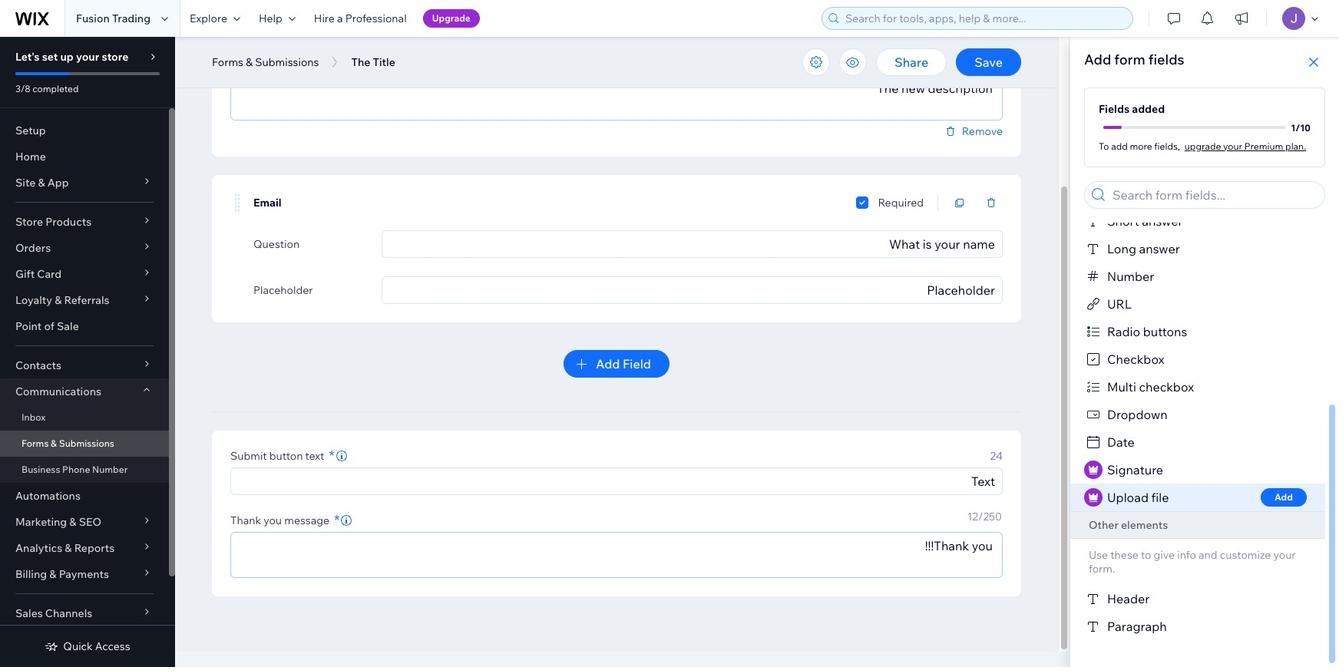 Task type: locate. For each thing, give the bounding box(es) containing it.
1 horizontal spatial /
[[979, 510, 984, 524]]

the
[[351, 55, 371, 69]]

& left description
[[246, 55, 253, 69]]

automations link
[[0, 483, 169, 509]]

forms & submissions
[[212, 55, 319, 69], [22, 438, 114, 449]]

answer for short answer
[[1143, 214, 1184, 229]]

answer down short answer
[[1140, 241, 1181, 257]]

use
[[1089, 549, 1109, 562]]

0 vertical spatial forms & submissions
[[212, 55, 319, 69]]

0 vertical spatial /
[[972, 52, 977, 66]]

& up business
[[51, 438, 57, 449]]

forms for the forms & submissions link
[[22, 438, 49, 449]]

0 horizontal spatial forms
[[22, 438, 49, 449]]

add field
[[596, 357, 651, 372]]

1 horizontal spatial your
[[1224, 140, 1243, 152]]

billing
[[15, 568, 47, 582]]

/ for 19
[[972, 52, 977, 66]]

2 horizontal spatial your
[[1274, 549, 1297, 562]]

* for thank you message *
[[334, 512, 340, 529]]

0 horizontal spatial /
[[972, 52, 977, 66]]

long
[[1108, 241, 1137, 257]]

the title
[[351, 55, 396, 69]]

sale
[[57, 320, 79, 333]]

other
[[1089, 519, 1119, 532]]

12 / 250
[[968, 510, 1003, 524]]

forms & submissions button
[[204, 51, 327, 74]]

loyalty & referrals button
[[0, 287, 169, 313]]

short
[[1108, 214, 1140, 229]]

1000
[[977, 52, 1003, 66]]

1 vertical spatial add
[[596, 357, 620, 372]]

forms & submissions down help
[[212, 55, 319, 69]]

0 vertical spatial your
[[76, 50, 99, 64]]

loyalty & referrals
[[15, 294, 110, 307]]

marketing & seo button
[[0, 509, 169, 536]]

2 horizontal spatial /
[[1296, 122, 1301, 133]]

0 horizontal spatial number
[[92, 464, 128, 476]]

fields
[[1099, 102, 1130, 116]]

paragraph
[[1108, 619, 1168, 635]]

elements
[[1122, 519, 1169, 532]]

1 horizontal spatial forms & submissions
[[212, 55, 319, 69]]

add form fields
[[1085, 51, 1185, 68]]

checkbox
[[1140, 380, 1195, 395]]

& left seo
[[69, 516, 76, 529]]

1 vertical spatial forms
[[22, 438, 49, 449]]

orders
[[15, 241, 51, 255]]

0 vertical spatial answer
[[1143, 214, 1184, 229]]

inbox link
[[0, 405, 169, 431]]

2 horizontal spatial add
[[1275, 492, 1294, 503]]

Type your question here... field
[[387, 231, 998, 257]]

* right text
[[329, 447, 335, 465]]

0 horizontal spatial submissions
[[59, 438, 114, 449]]

header
[[1108, 592, 1150, 607]]

0 vertical spatial add
[[1085, 51, 1112, 68]]

1 vertical spatial your
[[1224, 140, 1243, 152]]

business
[[22, 464, 60, 476]]

upload
[[1108, 490, 1149, 506]]

forms down explore
[[212, 55, 244, 69]]

number inside sidebar element
[[92, 464, 128, 476]]

your right upgrade on the top right of the page
[[1224, 140, 1243, 152]]

contacts
[[15, 359, 61, 373]]

added
[[1133, 102, 1166, 116]]

add
[[1085, 51, 1112, 68], [596, 357, 620, 372], [1275, 492, 1294, 503]]

number down long
[[1108, 269, 1155, 284]]

field
[[623, 357, 651, 372]]

& right the site
[[38, 176, 45, 190]]

forms & submissions inside forms & submissions button
[[212, 55, 319, 69]]

your inside the use these to give info and customize your form.
[[1274, 549, 1297, 562]]

0 vertical spatial forms
[[212, 55, 244, 69]]

Add placeholder text… field
[[387, 277, 998, 303]]

1 vertical spatial /
[[1296, 122, 1301, 133]]

access
[[95, 640, 130, 654]]

& right loyalty
[[55, 294, 62, 307]]

buttons
[[1144, 324, 1188, 340]]

19 / 1000
[[961, 52, 1003, 66]]

remove button
[[944, 124, 1003, 138]]

professional
[[346, 12, 407, 25]]

fusion trading
[[76, 12, 151, 25]]

* for submit button text *
[[329, 447, 335, 465]]

fields
[[1149, 51, 1185, 68]]

1
[[1292, 122, 1296, 133]]

analytics
[[15, 542, 62, 556]]

0 vertical spatial number
[[1108, 269, 1155, 284]]

None checkbox
[[857, 194, 869, 212]]

more
[[1131, 140, 1153, 152]]

& left reports
[[65, 542, 72, 556]]

number right phone
[[92, 464, 128, 476]]

required
[[879, 196, 924, 210]]

1 vertical spatial number
[[92, 464, 128, 476]]

upgrade your premium plan. button
[[1185, 139, 1307, 153]]

0 horizontal spatial add
[[596, 357, 620, 372]]

& inside button
[[246, 55, 253, 69]]

seo
[[79, 516, 102, 529]]

site & app
[[15, 176, 69, 190]]

forms
[[212, 55, 244, 69], [22, 438, 49, 449]]

10
[[1301, 122, 1312, 133]]

phone
[[62, 464, 90, 476]]

0 vertical spatial *
[[329, 447, 335, 465]]

answer for long answer
[[1140, 241, 1181, 257]]

forms & submissions up business phone number
[[22, 438, 114, 449]]

1 horizontal spatial submissions
[[255, 55, 319, 69]]

submit
[[231, 449, 267, 463]]

1 vertical spatial answer
[[1140, 241, 1181, 257]]

setup
[[15, 124, 46, 138]]

question
[[254, 237, 300, 251]]

2 vertical spatial /
[[979, 510, 984, 524]]

your right customize
[[1274, 549, 1297, 562]]

your right up
[[76, 50, 99, 64]]

site
[[15, 176, 36, 190]]

submissions down the help button in the top of the page
[[255, 55, 319, 69]]

& for site & app dropdown button
[[38, 176, 45, 190]]

of
[[44, 320, 54, 333]]

explore
[[190, 12, 227, 25]]

save button
[[957, 48, 1022, 76]]

& right billing
[[49, 568, 56, 582]]

* right message in the left of the page
[[334, 512, 340, 529]]

customize
[[1221, 549, 1272, 562]]

sidebar element
[[0, 37, 175, 668]]

gift card button
[[0, 261, 169, 287]]

0 vertical spatial submissions
[[255, 55, 319, 69]]

1 horizontal spatial forms
[[212, 55, 244, 69]]

1 vertical spatial submissions
[[59, 438, 114, 449]]

let's set up your store
[[15, 50, 129, 64]]

dropdown
[[1108, 407, 1168, 423]]

submissions inside sidebar element
[[59, 438, 114, 449]]

submissions down the inbox link
[[59, 438, 114, 449]]

1 horizontal spatial add
[[1085, 51, 1112, 68]]

payments
[[59, 568, 109, 582]]

fusion
[[76, 12, 110, 25]]

0 horizontal spatial your
[[76, 50, 99, 64]]

share button
[[877, 48, 947, 76]]

forms down inbox
[[22, 438, 49, 449]]

submissions inside button
[[255, 55, 319, 69]]

forms inside forms & submissions button
[[212, 55, 244, 69]]

2 vertical spatial your
[[1274, 549, 1297, 562]]

and
[[1199, 549, 1218, 562]]

fields added
[[1099, 102, 1166, 116]]

0 horizontal spatial forms & submissions
[[22, 438, 114, 449]]

forms & submissions for the forms & submissions link
[[22, 438, 114, 449]]

point of sale
[[15, 320, 79, 333]]

forms & submissions inside sidebar element
[[22, 438, 114, 449]]

email
[[254, 196, 282, 210]]

forms inside the forms & submissions link
[[22, 438, 49, 449]]

answer up long answer
[[1143, 214, 1184, 229]]

12
[[968, 510, 979, 524]]

share
[[895, 55, 929, 70]]

completed
[[32, 83, 79, 95]]

1 vertical spatial *
[[334, 512, 340, 529]]

/ for 1
[[1296, 122, 1301, 133]]

1 vertical spatial forms & submissions
[[22, 438, 114, 449]]

setup link
[[0, 118, 169, 144]]

submissions for forms & submissions button
[[255, 55, 319, 69]]



Task type: describe. For each thing, give the bounding box(es) containing it.
these
[[1111, 549, 1139, 562]]

radio
[[1108, 324, 1141, 340]]

form.
[[1089, 562, 1116, 576]]

url
[[1108, 297, 1132, 312]]

fields,
[[1155, 140, 1181, 152]]

upgrade
[[1185, 140, 1222, 152]]

home link
[[0, 144, 169, 170]]

add for add field
[[596, 357, 620, 372]]

1 horizontal spatial number
[[1108, 269, 1155, 284]]

remove
[[962, 124, 1003, 138]]

marketing & seo
[[15, 516, 102, 529]]

thank you message *
[[231, 512, 340, 529]]

channels
[[45, 607, 92, 621]]

store products
[[15, 215, 92, 229]]

2 vertical spatial add
[[1275, 492, 1294, 503]]

point of sale link
[[0, 313, 169, 340]]

description
[[259, 56, 316, 70]]

products
[[45, 215, 92, 229]]

long answer
[[1108, 241, 1181, 257]]

analytics & reports
[[15, 542, 115, 556]]

add
[[1112, 140, 1128, 152]]

placeholder
[[254, 284, 313, 297]]

analytics & reports button
[[0, 536, 169, 562]]

hire a professional link
[[305, 0, 416, 37]]

hire a professional
[[314, 12, 407, 25]]

help button
[[250, 0, 305, 37]]

to
[[1099, 140, 1110, 152]]

Search for tools, apps, help & more... field
[[841, 8, 1129, 29]]

date
[[1108, 435, 1135, 450]]

form
[[231, 56, 257, 70]]

& for forms & submissions button
[[246, 55, 253, 69]]

& for the forms & submissions link
[[51, 438, 57, 449]]

add button
[[1262, 489, 1308, 507]]

premium
[[1245, 140, 1284, 152]]

250
[[984, 510, 1003, 524]]

multi
[[1108, 380, 1137, 395]]

& for analytics & reports popup button
[[65, 542, 72, 556]]

short answer
[[1108, 214, 1184, 229]]

sales channels
[[15, 607, 92, 621]]

3/8
[[15, 83, 30, 95]]

radio buttons
[[1108, 324, 1188, 340]]

help
[[259, 12, 283, 25]]

hire
[[314, 12, 335, 25]]

point
[[15, 320, 42, 333]]

add for add form fields
[[1085, 51, 1112, 68]]

plan.
[[1286, 140, 1307, 152]]

24
[[991, 449, 1003, 463]]

store products button
[[0, 209, 169, 235]]

Search form fields... field
[[1109, 182, 1321, 208]]

info
[[1178, 549, 1197, 562]]

to
[[1142, 549, 1152, 562]]

& for billing & payments popup button
[[49, 568, 56, 582]]

contacts button
[[0, 353, 169, 379]]

e.g., Thanks for submitting! text field
[[231, 533, 1003, 578]]

business phone number
[[22, 464, 128, 476]]

your inside sidebar element
[[76, 50, 99, 64]]

you
[[264, 514, 282, 528]]

sales channels button
[[0, 601, 169, 627]]

app
[[47, 176, 69, 190]]

message
[[284, 514, 330, 528]]

& for marketing & seo dropdown button
[[69, 516, 76, 529]]

use these to give info and customize your form.
[[1089, 549, 1297, 576]]

19
[[961, 52, 972, 66]]

site & app button
[[0, 170, 169, 196]]

other elements
[[1089, 519, 1169, 532]]

quick access
[[63, 640, 130, 654]]

business phone number link
[[0, 457, 169, 483]]

a
[[337, 12, 343, 25]]

upgrade button
[[423, 9, 480, 28]]

e.g., Submit field
[[236, 469, 998, 495]]

submissions for the forms & submissions link
[[59, 438, 114, 449]]

upgrade
[[432, 12, 471, 24]]

Add a short description... text field
[[231, 75, 1003, 120]]

communications
[[15, 385, 101, 399]]

/ for 12
[[979, 510, 984, 524]]

3/8 completed
[[15, 83, 79, 95]]

quick access button
[[45, 640, 130, 654]]

multi checkbox
[[1108, 380, 1195, 395]]

inbox
[[22, 412, 46, 423]]

reports
[[74, 542, 115, 556]]

signature
[[1108, 463, 1164, 478]]

forms & submissions for forms & submissions button
[[212, 55, 319, 69]]

orders button
[[0, 235, 169, 261]]

trading
[[112, 12, 151, 25]]

quick
[[63, 640, 93, 654]]

forms for forms & submissions button
[[212, 55, 244, 69]]

gift card
[[15, 267, 62, 281]]

up
[[60, 50, 74, 64]]

save
[[975, 55, 1003, 70]]

sales
[[15, 607, 43, 621]]

loyalty
[[15, 294, 52, 307]]

& for loyalty & referrals dropdown button
[[55, 294, 62, 307]]



Task type: vqa. For each thing, say whether or not it's contained in the screenshot.
ad goal image to the left
no



